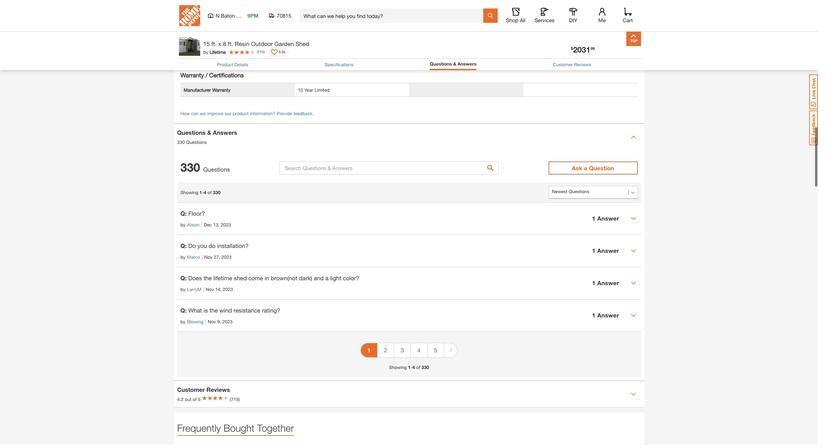 Task type: describe. For each thing, give the bounding box(es) containing it.
blowing
[[187, 319, 204, 325]]

caret image for do you do installation?
[[631, 248, 636, 254]]

display image
[[271, 49, 278, 56]]

9pm
[[247, 12, 259, 19]]

feedback.
[[294, 111, 314, 116]]

by for q: what is the wind resistance rating?
[[180, 319, 185, 325]]

ask
[[572, 165, 583, 172]]

product
[[233, 111, 249, 116]]

by marco | nov 27, 2023
[[180, 254, 232, 260]]

color?
[[343, 275, 359, 282]]

2 vertical spatial of
[[193, 397, 197, 402]]

3 link
[[394, 344, 411, 358]]

8
[[223, 40, 226, 47]]

2 ft. from the left
[[228, 40, 233, 47]]

| for does
[[203, 287, 204, 292]]

3.5k button
[[268, 47, 289, 57]]

& for questions & answers 330 questions
[[207, 129, 211, 136]]

questions & answers
[[430, 61, 477, 67]]

/
[[206, 71, 208, 79]]

2 link
[[378, 344, 394, 358]]

light
[[330, 275, 341, 282]]

rating?
[[262, 307, 280, 314]]

15 ft. x 8 ft. resin outdoor garden shed
[[203, 40, 309, 47]]

answer for installation?
[[597, 247, 619, 255]]

our
[[225, 111, 231, 116]]

caret image for does the lifetime shed come in brown(not dark) and a light color?
[[631, 281, 636, 286]]

(
[[257, 50, 258, 54]]

by larrym | nov 14, 2023
[[180, 287, 233, 292]]

$
[[571, 46, 573, 51]]

( 715 )
[[257, 50, 265, 54]]

feedback link image
[[810, 110, 818, 146]]

by for q: do you do installation?
[[180, 254, 185, 260]]

ask a question
[[572, 165, 614, 172]]

What can we help you find today? search field
[[304, 9, 483, 23]]

0 vertical spatial showing
[[180, 190, 198, 195]]

4.2 out of 5
[[177, 397, 201, 402]]

we
[[200, 111, 206, 116]]

roof shape
[[184, 14, 208, 19]]

outdoor
[[251, 40, 273, 47]]

manufacturer
[[184, 87, 211, 93]]

(cu.
[[449, 28, 457, 33]]

1 1 answer from the top
[[592, 215, 619, 222]]

limited
[[315, 87, 330, 93]]

answers for questions & answers 330 questions
[[213, 129, 237, 136]]

q: floor?
[[180, 210, 205, 217]]

1 for what is the wind resistance rating?
[[592, 312, 596, 319]]

13,
[[213, 222, 220, 228]]

)
[[264, 50, 265, 54]]

2031
[[573, 45, 591, 54]]

Search Questions & Answers text field
[[280, 162, 499, 175]]

q: for q: what is the wind resistance rating?
[[180, 307, 187, 314]]

q: for q: do you do installation?
[[180, 242, 187, 249]]

answer for wind
[[597, 312, 619, 319]]

dec
[[204, 222, 212, 228]]

nov for the
[[208, 319, 216, 325]]

q: for q: floor?
[[180, 210, 187, 217]]

how can we improve our product information? provide feedback.
[[180, 111, 314, 116]]

year
[[304, 87, 313, 93]]

garden
[[275, 40, 294, 47]]

1 vertical spatial -
[[411, 365, 413, 370]]

brown
[[298, 28, 311, 33]]

1 horizontal spatial showing 1 - 4 of 330
[[389, 365, 429, 370]]

you
[[197, 242, 207, 249]]

lifetime
[[210, 49, 226, 55]]

answers for questions & answers
[[458, 61, 477, 67]]

frequently
[[177, 423, 221, 434]]

style
[[184, 41, 194, 47]]

a inside 'button'
[[584, 165, 588, 172]]

roof for roof shape
[[184, 14, 193, 19]]

by for q: floor?
[[180, 222, 185, 228]]

q: for q: does the lifetime shed come in brown(not dark) and a light color?
[[180, 275, 187, 282]]

rouge
[[236, 12, 252, 19]]

0 horizontal spatial customer
[[177, 386, 205, 394]]

1 vertical spatial warranty
[[212, 87, 231, 93]]

product
[[217, 62, 233, 67]]

749.5
[[527, 28, 538, 33]]

q: what is the wind resistance rating?
[[180, 307, 280, 314]]

questions element
[[177, 202, 641, 332]]

0 vertical spatial 5
[[434, 347, 437, 354]]

certifications
[[209, 71, 244, 79]]

caret image for floor?
[[631, 216, 636, 221]]

floor?
[[188, 210, 205, 217]]

installation?
[[217, 242, 249, 249]]

14,
[[215, 287, 222, 292]]

frequently bought together
[[177, 423, 294, 434]]

5 link
[[428, 344, 444, 358]]

details
[[234, 62, 248, 67]]

& for questions & answers
[[453, 61, 456, 67]]

question
[[589, 165, 614, 172]]

roof for roof material
[[184, 0, 193, 6]]

nov for lifetime
[[206, 287, 214, 292]]

by for q: does the lifetime shed come in brown(not dark) and a light color?
[[180, 287, 185, 292]]

by alison | dec 13, 2023
[[180, 222, 231, 228]]

2023 for shed
[[223, 287, 233, 292]]

diy button
[[563, 8, 584, 24]]

brown(not
[[271, 275, 297, 282]]

0 vertical spatial warranty
[[180, 71, 204, 79]]

all
[[520, 17, 526, 23]]

capacity
[[430, 28, 448, 33]]

baton
[[221, 12, 235, 19]]

warranty / certifications
[[180, 71, 244, 79]]

4 link
[[411, 344, 427, 358]]

provide
[[277, 111, 292, 116]]

by down 15
[[203, 49, 208, 55]]

ft.)
[[458, 28, 463, 33]]

(715)
[[230, 397, 240, 402]]

marco button
[[187, 254, 200, 261]]

resin
[[235, 40, 250, 47]]

shop all
[[506, 17, 526, 23]]

2 vertical spatial 4
[[413, 365, 415, 370]]

0 horizontal spatial -
[[202, 190, 204, 195]]

services button
[[534, 8, 555, 24]]

answer for shed
[[597, 280, 619, 287]]



Task type: vqa. For each thing, say whether or not it's contained in the screenshot.
|
yes



Task type: locate. For each thing, give the bounding box(es) containing it.
1 vertical spatial showing 1 - 4 of 330
[[389, 365, 429, 370]]

showing down '3' link
[[389, 365, 407, 370]]

improve
[[207, 111, 224, 116]]

3 q: from the top
[[180, 275, 187, 282]]

0 vertical spatial caret image
[[631, 281, 636, 286]]

reviews up (715)
[[207, 386, 230, 394]]

warranty
[[180, 71, 204, 79], [212, 87, 231, 93]]

0 vertical spatial -
[[202, 190, 204, 195]]

5 right '4' link
[[434, 347, 437, 354]]

2023 for installation?
[[221, 254, 232, 260]]

0 vertical spatial 4
[[204, 190, 206, 195]]

do
[[188, 242, 196, 249]]

q: left floor?
[[180, 210, 187, 217]]

questions & answers button
[[430, 60, 477, 69], [430, 60, 477, 67]]

2023 right 13,
[[221, 222, 231, 228]]

0 vertical spatial customer
[[553, 62, 573, 67]]

0 horizontal spatial a
[[325, 275, 329, 282]]

1 horizontal spatial customer
[[553, 62, 573, 67]]

by
[[203, 49, 208, 55], [180, 222, 185, 228], [180, 254, 185, 260], [180, 287, 185, 292], [180, 319, 185, 325]]

customer down $
[[553, 62, 573, 67]]

is
[[204, 307, 208, 314]]

of down '4' link
[[416, 365, 420, 370]]

n baton rouge
[[216, 12, 252, 19]]

peak
[[298, 14, 308, 19]]

| right marco button
[[202, 254, 203, 260]]

showing
[[180, 190, 198, 195], [389, 365, 407, 370]]

family
[[210, 28, 224, 33]]

1 vertical spatial answers
[[213, 129, 237, 136]]

of right "out"
[[193, 397, 197, 402]]

1 roof from the top
[[184, 0, 193, 6]]

q:
[[180, 210, 187, 217], [180, 242, 187, 249], [180, 275, 187, 282], [180, 307, 187, 314]]

customer reviews down $
[[553, 62, 591, 67]]

2 horizontal spatial of
[[416, 365, 420, 370]]

answers inside questions & answers 330 questions
[[213, 129, 237, 136]]

2 vertical spatial caret image
[[631, 248, 636, 254]]

1 vertical spatial roof
[[184, 14, 193, 19]]

larrym button
[[187, 286, 201, 293]]

| for floor?
[[201, 222, 202, 228]]

by left larrym
[[180, 287, 185, 292]]

1 horizontal spatial ft.
[[228, 40, 233, 47]]

ft.
[[212, 40, 217, 47], [228, 40, 233, 47]]

3 answer from the top
[[597, 280, 619, 287]]

nov for do
[[204, 254, 213, 260]]

siding color family
[[184, 28, 224, 33]]

0 horizontal spatial &
[[207, 129, 211, 136]]

0 vertical spatial showing 1 - 4 of 330
[[180, 190, 221, 195]]

reviews down the $ 2031 99 on the top of the page
[[574, 62, 591, 67]]

4 up floor?
[[204, 190, 206, 195]]

1 for floor?
[[592, 215, 596, 222]]

4.2
[[177, 397, 184, 402]]

navigation containing 2
[[361, 339, 458, 364]]

15
[[203, 40, 210, 47]]

2 1 answer from the top
[[592, 247, 619, 255]]

2023 right 14,
[[223, 287, 233, 292]]

1 answer for shed
[[592, 280, 619, 287]]

modern
[[298, 41, 314, 47]]

5 right "out"
[[198, 397, 201, 402]]

-
[[202, 190, 204, 195], [411, 365, 413, 370]]

4 q: from the top
[[180, 307, 187, 314]]

1 horizontal spatial customer reviews
[[553, 62, 591, 67]]

storage capacity (cu. ft.)
[[412, 28, 463, 33]]

by left marco button
[[180, 254, 185, 260]]

1 q: from the top
[[180, 210, 187, 217]]

roof material
[[184, 0, 211, 6]]

0 vertical spatial the
[[204, 275, 212, 282]]

1 answer for wind
[[592, 312, 619, 319]]

warranty down certifications
[[212, 87, 231, 93]]

1
[[200, 190, 202, 195], [592, 215, 596, 222], [592, 247, 596, 255], [592, 280, 596, 287], [592, 312, 596, 319], [408, 365, 411, 370]]

how can we improve our product information? provide feedback. link
[[180, 111, 314, 116]]

1 horizontal spatial &
[[453, 61, 456, 67]]

1 horizontal spatial a
[[584, 165, 588, 172]]

2 roof from the top
[[184, 14, 193, 19]]

by left blowing button in the left of the page
[[180, 319, 185, 325]]

in
[[265, 275, 269, 282]]

1 horizontal spatial showing
[[389, 365, 407, 370]]

roof left shape
[[184, 14, 193, 19]]

lifetime
[[213, 275, 232, 282]]

0 vertical spatial caret image
[[631, 134, 636, 140]]

0 horizontal spatial showing
[[180, 190, 198, 195]]

3 1 answer from the top
[[592, 280, 619, 287]]

2023 right 27,
[[221, 254, 232, 260]]

1 vertical spatial the
[[210, 307, 218, 314]]

2 caret image from the top
[[631, 216, 636, 221]]

70815 button
[[269, 12, 292, 19]]

do
[[209, 242, 216, 249]]

can
[[191, 111, 199, 116]]

nov left 14,
[[206, 287, 214, 292]]

showing up q: floor?
[[180, 190, 198, 195]]

navigation
[[361, 339, 458, 364]]

resistance
[[234, 307, 260, 314]]

$ 2031 99
[[571, 45, 595, 54]]

2 answer from the top
[[597, 247, 619, 255]]

0 horizontal spatial answers
[[213, 129, 237, 136]]

bought
[[224, 423, 255, 434]]

out
[[185, 397, 191, 402]]

330 inside questions & answers 330 questions
[[177, 140, 185, 145]]

1 ft. from the left
[[212, 40, 217, 47]]

0 vertical spatial roof
[[184, 0, 193, 6]]

1 horizontal spatial warranty
[[212, 87, 231, 93]]

2 vertical spatial caret image
[[631, 392, 636, 397]]

q: do you do installation?
[[180, 242, 249, 249]]

of down 330 questions
[[208, 190, 212, 195]]

me button
[[592, 8, 613, 24]]

caret image for what is the wind resistance rating?
[[631, 313, 636, 318]]

0 vertical spatial reviews
[[574, 62, 591, 67]]

0 horizontal spatial 4
[[204, 190, 206, 195]]

1 vertical spatial 4
[[417, 347, 421, 354]]

1 vertical spatial of
[[416, 365, 420, 370]]

4 answer from the top
[[597, 312, 619, 319]]

by blowing | nov 9, 2023
[[180, 319, 233, 325]]

shed
[[234, 275, 247, 282]]

2 q: from the top
[[180, 242, 187, 249]]

customer up 4.2 out of 5 at the bottom left of page
[[177, 386, 205, 394]]

nov left the 9,
[[208, 319, 216, 325]]

- down '4' link
[[411, 365, 413, 370]]

| right blowing
[[205, 319, 206, 325]]

material
[[195, 0, 211, 6]]

siding
[[184, 28, 197, 33]]

1 vertical spatial &
[[207, 129, 211, 136]]

1 horizontal spatial -
[[411, 365, 413, 370]]

1 vertical spatial showing
[[389, 365, 407, 370]]

customer reviews up 4.2 out of 5 at the bottom left of page
[[177, 386, 230, 394]]

0 vertical spatial &
[[453, 61, 456, 67]]

ft. left the x
[[212, 40, 217, 47]]

cart
[[623, 17, 633, 23]]

0 horizontal spatial 5
[[198, 397, 201, 402]]

1 answer from the top
[[597, 215, 619, 222]]

1 vertical spatial caret image
[[631, 216, 636, 221]]

1 vertical spatial customer
[[177, 386, 205, 394]]

0 horizontal spatial of
[[193, 397, 197, 402]]

27,
[[214, 254, 220, 260]]

1 caret image from the top
[[631, 134, 636, 140]]

color
[[198, 28, 209, 33]]

0 horizontal spatial showing 1 - 4 of 330
[[180, 190, 221, 195]]

a
[[584, 165, 588, 172], [325, 275, 329, 282]]

1 vertical spatial 5
[[198, 397, 201, 402]]

| for what
[[205, 319, 206, 325]]

a right ask in the top right of the page
[[584, 165, 588, 172]]

caret image
[[631, 281, 636, 286], [631, 313, 636, 318], [631, 392, 636, 397]]

1 vertical spatial customer reviews
[[177, 386, 230, 394]]

70815
[[277, 12, 291, 19]]

blowing button
[[187, 318, 204, 325]]

1 vertical spatial reviews
[[207, 386, 230, 394]]

by left alison button
[[180, 222, 185, 228]]

3.5k
[[279, 50, 286, 54]]

product details
[[217, 62, 248, 67]]

customer reviews button
[[553, 61, 591, 68], [553, 61, 591, 68]]

1 horizontal spatial 4
[[413, 365, 415, 370]]

product image image
[[179, 35, 200, 56]]

dark)
[[299, 275, 312, 282]]

and
[[314, 275, 324, 282]]

a inside questions element
[[325, 275, 329, 282]]

1 horizontal spatial 5
[[434, 347, 437, 354]]

information?
[[250, 111, 276, 116]]

1 horizontal spatial of
[[208, 190, 212, 195]]

larrym
[[187, 287, 201, 292]]

showing 1 - 4 of 330 down '3' link
[[389, 365, 429, 370]]

2 horizontal spatial 4
[[417, 347, 421, 354]]

| left dec
[[201, 222, 202, 228]]

diy
[[569, 17, 578, 23]]

questions inside 330 questions
[[203, 166, 230, 173]]

top button
[[626, 31, 641, 46]]

715
[[258, 50, 264, 54]]

3 caret image from the top
[[631, 248, 636, 254]]

a right and
[[325, 275, 329, 282]]

live chat image
[[810, 74, 818, 109]]

2023
[[221, 222, 231, 228], [221, 254, 232, 260], [223, 287, 233, 292], [222, 319, 233, 325]]

2023 right the 9,
[[222, 319, 233, 325]]

ask a question button
[[549, 162, 638, 175]]

specifications
[[325, 62, 354, 67]]

0 horizontal spatial customer reviews
[[177, 386, 230, 394]]

0 horizontal spatial warranty
[[180, 71, 204, 79]]

1 horizontal spatial reviews
[[574, 62, 591, 67]]

1 vertical spatial a
[[325, 275, 329, 282]]

the right is
[[210, 307, 218, 314]]

1 answer for installation?
[[592, 247, 619, 255]]

storage
[[412, 28, 429, 33]]

0 vertical spatial answers
[[458, 61, 477, 67]]

the up by larrym | nov 14, 2023
[[204, 275, 212, 282]]

| right larrym button on the left
[[203, 287, 204, 292]]

caret image
[[631, 134, 636, 140], [631, 216, 636, 221], [631, 248, 636, 254]]

1 vertical spatial nov
[[206, 287, 214, 292]]

0 vertical spatial customer reviews
[[553, 62, 591, 67]]

1 horizontal spatial answers
[[458, 61, 477, 67]]

0 horizontal spatial ft.
[[212, 40, 217, 47]]

roof left material
[[184, 0, 193, 6]]

4 down '4' link
[[413, 365, 415, 370]]

together
[[257, 423, 294, 434]]

the
[[204, 275, 212, 282], [210, 307, 218, 314]]

of
[[208, 190, 212, 195], [416, 365, 420, 370], [193, 397, 197, 402]]

0 vertical spatial a
[[584, 165, 588, 172]]

4 1 answer from the top
[[592, 312, 619, 319]]

& inside questions & answers 330 questions
[[207, 129, 211, 136]]

me
[[599, 17, 606, 23]]

how
[[180, 111, 190, 116]]

4 right 3
[[417, 347, 421, 354]]

0 vertical spatial of
[[208, 190, 212, 195]]

1 vertical spatial caret image
[[631, 313, 636, 318]]

alison button
[[187, 221, 200, 228]]

the home depot logo image
[[179, 5, 200, 26]]

0 vertical spatial nov
[[204, 254, 213, 260]]

cart link
[[621, 8, 635, 24]]

0 horizontal spatial reviews
[[207, 386, 230, 394]]

| for do
[[202, 254, 203, 260]]

2 caret image from the top
[[631, 313, 636, 318]]

q: left do
[[180, 242, 187, 249]]

- up floor?
[[202, 190, 204, 195]]

n
[[216, 12, 220, 19]]

warranty left '/'
[[180, 71, 204, 79]]

q: left what
[[180, 307, 187, 314]]

showing 1 - 4 of 330 up floor?
[[180, 190, 221, 195]]

2 vertical spatial nov
[[208, 319, 216, 325]]

3 caret image from the top
[[631, 392, 636, 397]]

1 for does the lifetime shed come in brown(not dark) and a light color?
[[592, 280, 596, 287]]

questions & answers 330 questions
[[177, 129, 237, 145]]

1 caret image from the top
[[631, 281, 636, 286]]

4 inside '4' link
[[417, 347, 421, 354]]

product details button
[[217, 61, 248, 68], [217, 61, 248, 68]]

10 year limited
[[298, 87, 330, 93]]

plastic
[[527, 14, 540, 19]]

shape
[[195, 14, 208, 19]]

q: left does
[[180, 275, 187, 282]]

1 for do you do installation?
[[592, 247, 596, 255]]

2
[[384, 347, 387, 354]]

ft. right 8
[[228, 40, 233, 47]]

2023 for wind
[[222, 319, 233, 325]]

nov left 27,
[[204, 254, 213, 260]]



